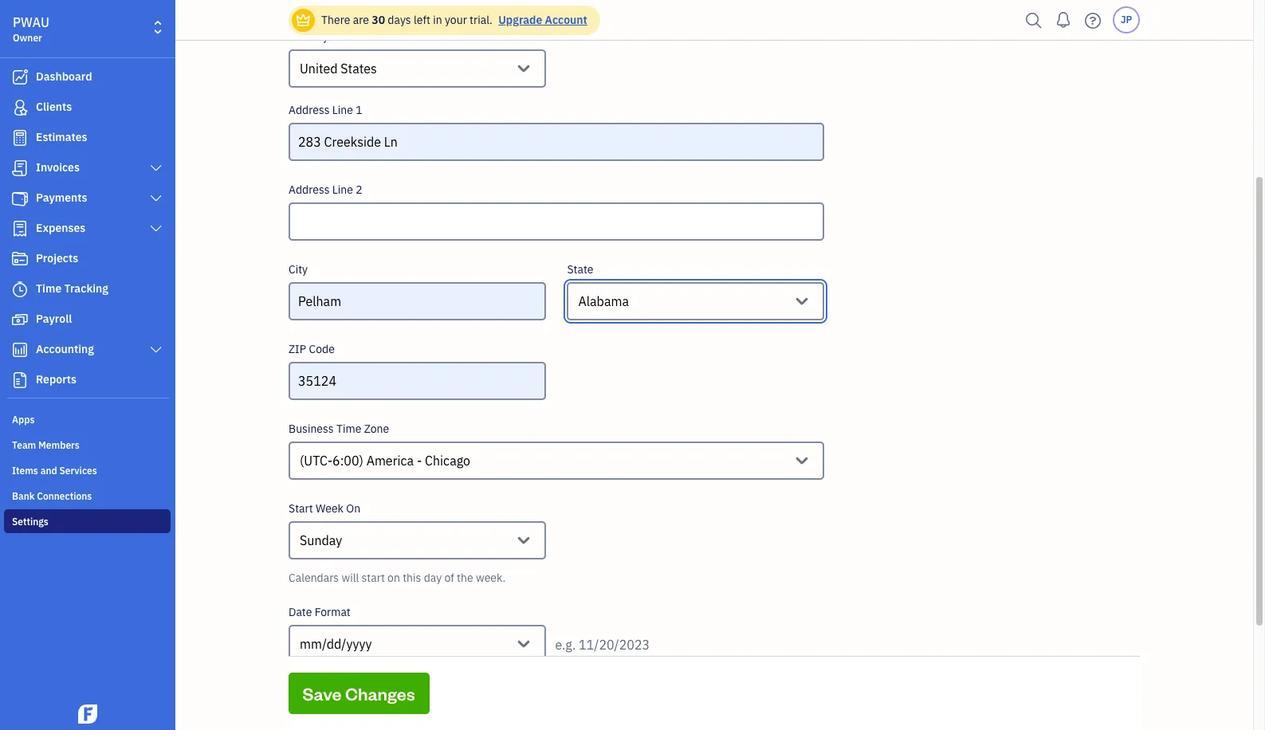 Task type: locate. For each thing, give the bounding box(es) containing it.
state
[[567, 262, 594, 277]]

chevron large down image for payments
[[149, 192, 164, 205]]

tracking
[[64, 282, 108, 296]]

changes
[[346, 683, 416, 705]]

0 vertical spatial chevron large down image
[[149, 192, 164, 205]]

address left the 2
[[289, 183, 330, 197]]

payment image
[[10, 191, 30, 207]]

time inside main element
[[36, 282, 62, 296]]

alabama
[[579, 294, 629, 309]]

project image
[[10, 251, 30, 267]]

accounting
[[36, 342, 94, 357]]

chevron large down image for accounting
[[149, 344, 164, 357]]

country
[[289, 30, 328, 44]]

settings
[[12, 516, 49, 528]]

2 line from the top
[[332, 183, 353, 197]]

days
[[388, 13, 411, 27]]

items
[[12, 465, 38, 477]]

apps
[[12, 414, 35, 426]]

bank connections link
[[4, 484, 171, 508]]

chart image
[[10, 342, 30, 358]]

day
[[424, 571, 442, 585]]

start
[[362, 571, 385, 585]]

(utc-6:00) america - chicago
[[300, 453, 471, 469]]

main element
[[0, 0, 215, 731]]

chevron large down image
[[149, 162, 164, 175]]

chevron large down image for expenses
[[149, 223, 164, 235]]

start week on
[[289, 502, 361, 516]]

dashboard link
[[4, 63, 171, 92]]

date format
[[289, 605, 351, 620]]

chevron large down image inside accounting link
[[149, 344, 164, 357]]

3 chevron large down image from the top
[[149, 344, 164, 357]]

united
[[300, 61, 338, 77]]

clients link
[[4, 93, 171, 122]]

bank
[[12, 491, 35, 502]]

line left the 2
[[332, 183, 353, 197]]

1 address from the top
[[289, 103, 330, 117]]

settings link
[[4, 510, 171, 534]]

-
[[417, 453, 422, 469]]

week.
[[476, 571, 506, 585]]

payroll link
[[4, 305, 171, 334]]

1 vertical spatial line
[[332, 183, 353, 197]]

payments
[[36, 191, 87, 205]]

None text field
[[377, 57, 380, 80], [471, 450, 474, 472], [372, 633, 375, 656], [377, 57, 380, 80], [471, 450, 474, 472], [372, 633, 375, 656]]

time left the zone
[[337, 422, 362, 436]]

0 vertical spatial time
[[36, 282, 62, 296]]

1 horizontal spatial time
[[337, 422, 362, 436]]

time tracking link
[[4, 275, 171, 304]]

1 chevron large down image from the top
[[149, 192, 164, 205]]

dashboard
[[36, 69, 92, 84]]

time
[[36, 282, 62, 296], [337, 422, 362, 436]]

estimates
[[36, 130, 87, 144]]

chicago
[[425, 453, 471, 469]]

the
[[457, 571, 474, 585]]

members
[[38, 439, 80, 451]]

Business Phone text field
[[289, 0, 546, 8]]

projects link
[[4, 245, 171, 274]]

save changes
[[303, 683, 416, 705]]

reports link
[[4, 366, 171, 395]]

chevron large down image inside expenses link
[[149, 223, 164, 235]]

of
[[445, 571, 454, 585]]

1 vertical spatial chevron large down image
[[149, 223, 164, 235]]

services
[[59, 465, 97, 477]]

account
[[545, 13, 588, 27]]

2 vertical spatial chevron large down image
[[149, 344, 164, 357]]

address
[[289, 103, 330, 117], [289, 183, 330, 197]]

in
[[433, 13, 442, 27]]

states
[[341, 61, 377, 77]]

team
[[12, 439, 36, 451]]

city
[[289, 262, 308, 277]]

there
[[321, 13, 350, 27]]

bank connections
[[12, 491, 92, 502]]

retail
[[300, 710, 333, 726]]

format
[[315, 605, 351, 620]]

address for address line 1
[[289, 103, 330, 117]]

on
[[346, 502, 361, 516]]

0 vertical spatial line
[[332, 103, 353, 117]]

1
[[356, 103, 363, 117]]

crown image
[[295, 12, 312, 28]]

search image
[[1022, 8, 1047, 32]]

team members
[[12, 439, 80, 451]]

invoice image
[[10, 160, 30, 176]]

2 chevron large down image from the top
[[149, 223, 164, 235]]

1 line from the top
[[332, 103, 353, 117]]

will
[[342, 571, 359, 585]]

chevron large down image
[[149, 192, 164, 205], [149, 223, 164, 235], [149, 344, 164, 357]]

expenses
[[36, 221, 86, 235]]

mm/dd/yyyy
[[300, 636, 372, 652]]

week
[[316, 502, 344, 516]]

line left 1
[[332, 103, 353, 117]]

payroll
[[36, 312, 72, 326]]

america
[[367, 453, 414, 469]]

payments link
[[4, 184, 171, 213]]

calendars will start on this day of the week.
[[289, 571, 506, 585]]

1 vertical spatial address
[[289, 183, 330, 197]]

2 address from the top
[[289, 183, 330, 197]]

0 horizontal spatial time
[[36, 282, 62, 296]]

report image
[[10, 372, 30, 388]]

projects
[[36, 251, 78, 266]]

0 vertical spatial address
[[289, 103, 330, 117]]

time right timer image in the top left of the page
[[36, 282, 62, 296]]

address down united
[[289, 103, 330, 117]]



Task type: describe. For each thing, give the bounding box(es) containing it.
united states
[[300, 61, 377, 77]]

30
[[372, 13, 385, 27]]

your
[[445, 13, 467, 27]]

timer image
[[10, 282, 30, 298]]

save changes button
[[289, 673, 430, 715]]

apps link
[[4, 408, 171, 432]]

this
[[403, 571, 421, 585]]

pwau owner
[[13, 14, 49, 44]]

upgrade account link
[[495, 13, 588, 27]]

address line 1
[[289, 103, 363, 117]]

calendars
[[289, 571, 339, 585]]

e.g.
[[556, 637, 576, 653]]

e.g. 11/20/2023
[[556, 637, 650, 653]]

1 vertical spatial time
[[337, 422, 362, 436]]

address line 2
[[289, 183, 363, 197]]

address for address line 2
[[289, 183, 330, 197]]

time tracking
[[36, 282, 108, 296]]

notifications image
[[1051, 4, 1077, 36]]

on
[[388, 571, 400, 585]]

and
[[40, 465, 57, 477]]

Address Line 2 text field
[[289, 203, 825, 241]]

Address Line 1 text field
[[289, 123, 825, 161]]

invoices
[[36, 160, 80, 175]]

date
[[289, 605, 312, 620]]

connections
[[37, 491, 92, 502]]

6:00)
[[333, 453, 364, 469]]

money image
[[10, 312, 30, 328]]

ZIP Code text field
[[289, 362, 546, 400]]

left
[[414, 13, 431, 27]]

11/20/2023
[[579, 637, 650, 653]]

sunday
[[300, 533, 342, 549]]

jp button
[[1113, 6, 1141, 33]]

dashboard image
[[10, 69, 30, 85]]

save
[[303, 683, 342, 705]]

there are 30 days left in your trial. upgrade account
[[321, 13, 588, 27]]

team members link
[[4, 433, 171, 457]]

accounting link
[[4, 336, 171, 365]]

estimates link
[[4, 124, 171, 152]]

expense image
[[10, 221, 30, 237]]

are
[[353, 13, 369, 27]]

zip
[[289, 342, 306, 357]]

pwau
[[13, 14, 49, 30]]

owner
[[13, 32, 42, 44]]

code
[[309, 342, 335, 357]]

start
[[289, 502, 313, 516]]

reports
[[36, 372, 77, 387]]

invoices link
[[4, 154, 171, 183]]

Mobile Phone text field
[[567, 0, 825, 8]]

industry
[[289, 679, 331, 693]]

client image
[[10, 100, 30, 116]]

line for 2
[[332, 183, 353, 197]]

trial.
[[470, 13, 493, 27]]

clients
[[36, 100, 72, 114]]

go to help image
[[1081, 8, 1106, 32]]

(utc-
[[300, 453, 333, 469]]

upgrade
[[499, 13, 543, 27]]

line for 1
[[332, 103, 353, 117]]

items and services link
[[4, 459, 171, 483]]

2
[[356, 183, 363, 197]]

business
[[289, 422, 334, 436]]

freshbooks image
[[75, 705, 100, 724]]

zip code
[[289, 342, 335, 357]]

zone
[[364, 422, 389, 436]]

estimate image
[[10, 130, 30, 146]]

items and services
[[12, 465, 97, 477]]

City text field
[[289, 282, 546, 321]]

expenses link
[[4, 215, 171, 243]]

jp
[[1121, 14, 1133, 26]]



Task type: vqa. For each thing, say whether or not it's contained in the screenshot.
bottom 11/27/2023
no



